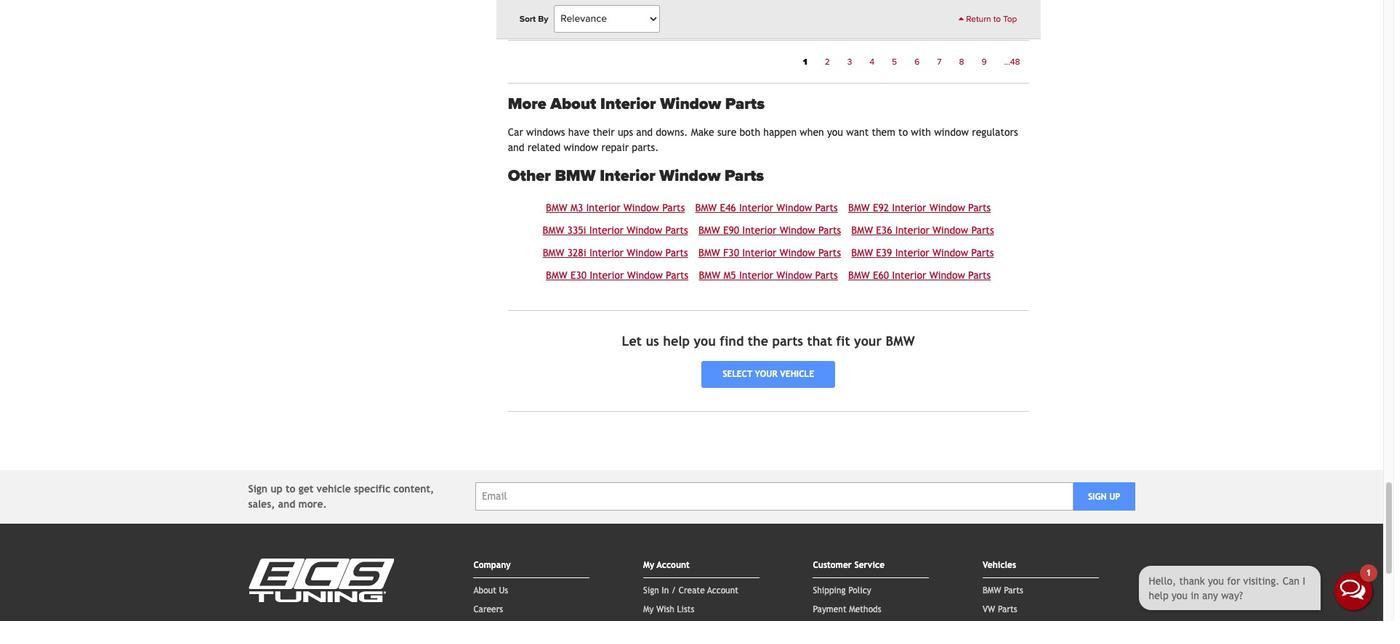 Task type: vqa. For each thing, say whether or not it's contained in the screenshot.
Customer Service dropdown button
no



Task type: locate. For each thing, give the bounding box(es) containing it.
interior for about
[[601, 94, 656, 113]]

up for sign up
[[1110, 492, 1121, 502]]

interior down repair
[[600, 167, 656, 185]]

window for bmw e30 interior window parts
[[627, 270, 663, 282]]

bmw m3 interior window parts
[[546, 202, 685, 214]]

parts left e60
[[816, 270, 838, 282]]

window down bmw e36 interior window parts
[[933, 247, 969, 259]]

parts down other bmw interior window parts
[[663, 202, 685, 214]]

parts for bmw e90 interior window parts
[[819, 225, 841, 237]]

and
[[636, 127, 653, 138], [508, 142, 525, 153], [278, 498, 296, 510]]

return
[[967, 14, 992, 24]]

7
[[937, 57, 942, 67]]

interior up bmw e60 interior window parts link
[[896, 247, 930, 259]]

window for bmw 335i interior window parts
[[627, 225, 663, 237]]

parts left e36
[[819, 225, 841, 237]]

2 horizontal spatial sign
[[1088, 492, 1107, 502]]

2 vertical spatial to
[[286, 483, 296, 495]]

bmw e30 interior window parts link
[[546, 270, 689, 282]]

account up /
[[657, 560, 690, 570]]

return to top
[[964, 14, 1018, 24]]

bmw left e92
[[849, 202, 870, 214]]

window up bmw e30 interior window parts
[[627, 247, 663, 259]]

to left top
[[994, 14, 1001, 24]]

parts for bmw m5 interior window parts
[[816, 270, 838, 282]]

bmw up m3
[[555, 167, 596, 185]]

bmw left 328i
[[543, 247, 565, 259]]

interior for bmw
[[600, 167, 656, 185]]

help
[[663, 334, 690, 349]]

my up my wish lists
[[643, 560, 655, 570]]

bmw left e36
[[852, 225, 873, 237]]

parts up e46
[[725, 167, 764, 185]]

bmw left m3
[[546, 202, 568, 214]]

payment
[[813, 605, 847, 615]]

parts for bmw e30 interior window parts
[[666, 270, 689, 282]]

1 horizontal spatial up
[[1110, 492, 1121, 502]]

my left wish
[[643, 605, 654, 615]]

get
[[299, 483, 314, 495]]

sure
[[718, 127, 737, 138]]

/
[[672, 586, 676, 596]]

window for more about interior window parts
[[660, 94, 722, 113]]

2
[[825, 57, 830, 67]]

bmw e30 interior window parts
[[546, 270, 689, 282]]

payment methods
[[813, 605, 882, 615]]

0 vertical spatial about
[[551, 94, 597, 113]]

that
[[807, 334, 833, 349]]

interior up bmw 335i interior window parts link
[[586, 202, 621, 214]]

bmw 328i interior window parts link
[[543, 247, 688, 259]]

1 vertical spatial my
[[643, 605, 654, 615]]

window up make at top
[[660, 94, 722, 113]]

window down make at top
[[660, 167, 721, 185]]

parts left m5 on the right
[[666, 270, 689, 282]]

5 link
[[884, 52, 906, 71]]

parts down bmw e36 interior window parts
[[972, 247, 994, 259]]

0 vertical spatial you
[[827, 127, 843, 138]]

0 horizontal spatial and
[[278, 498, 296, 510]]

bmw left f30
[[699, 247, 720, 259]]

the
[[748, 334, 769, 349]]

bmw e39 interior window parts
[[852, 247, 994, 259]]

1 horizontal spatial you
[[827, 127, 843, 138]]

account right create
[[708, 586, 739, 596]]

0 vertical spatial and
[[636, 127, 653, 138]]

1 vertical spatial your
[[755, 369, 778, 380]]

vw parts
[[983, 605, 1018, 615]]

bmw left e46
[[696, 202, 717, 214]]

window for bmw e46 interior window parts
[[777, 202, 812, 214]]

1 my from the top
[[643, 560, 655, 570]]

vehicle
[[317, 483, 351, 495]]

want
[[847, 127, 869, 138]]

window
[[660, 94, 722, 113], [660, 167, 721, 185], [624, 202, 659, 214], [777, 202, 812, 214], [930, 202, 966, 214], [627, 225, 663, 237], [780, 225, 816, 237], [933, 225, 969, 237], [627, 247, 663, 259], [780, 247, 816, 259], [933, 247, 969, 259], [627, 270, 663, 282], [777, 270, 812, 282], [930, 270, 966, 282]]

window for bmw e92 interior window parts
[[930, 202, 966, 214]]

bmw m5 interior window parts
[[699, 270, 838, 282]]

window right with
[[934, 127, 969, 138]]

bmw left e60
[[849, 270, 870, 282]]

parts for bmw m3 interior window parts
[[663, 202, 685, 214]]

select your vehicle button
[[702, 361, 835, 388]]

window up bmw f30 interior window parts
[[780, 225, 816, 237]]

window down bmw 328i interior window parts
[[627, 270, 663, 282]]

parts up bmw e36 interior window parts link
[[969, 202, 991, 214]]

parts right the "vw"
[[998, 605, 1018, 615]]

and down car
[[508, 142, 525, 153]]

interior for e36
[[896, 225, 930, 237]]

m3
[[571, 202, 583, 214]]

interior up bmw m5 interior window parts 'link'
[[743, 247, 777, 259]]

you left find
[[694, 334, 716, 349]]

0 horizontal spatial your
[[755, 369, 778, 380]]

bmw left 335i
[[543, 225, 565, 237]]

you
[[827, 127, 843, 138], [694, 334, 716, 349]]

interior up ups
[[601, 94, 656, 113]]

bmw for bmw 328i interior window parts
[[543, 247, 565, 259]]

bmw left e30
[[546, 270, 568, 282]]

ups
[[618, 127, 633, 138]]

when
[[800, 127, 824, 138]]

sign for sign in / create account
[[643, 586, 659, 596]]

bmw e92 interior window parts link
[[849, 202, 991, 214]]

in
[[662, 586, 669, 596]]

interior down bmw 335i interior window parts
[[590, 247, 624, 259]]

about up have
[[551, 94, 597, 113]]

parts up the both
[[726, 94, 765, 113]]

ecs tuning image
[[248, 559, 394, 602]]

1 vertical spatial account
[[708, 586, 739, 596]]

328i
[[568, 247, 587, 259]]

window down bmw e90 interior window parts
[[780, 247, 816, 259]]

window for bmw e60 interior window parts
[[930, 270, 966, 282]]

both
[[740, 127, 761, 138]]

methods
[[849, 605, 882, 615]]

interior down bmw e92 interior window parts
[[896, 225, 930, 237]]

2 vertical spatial and
[[278, 498, 296, 510]]

1 horizontal spatial account
[[708, 586, 739, 596]]

other bmw interior window parts
[[508, 167, 764, 185]]

0 horizontal spatial sign
[[248, 483, 268, 495]]

parts left e90
[[666, 225, 688, 237]]

interior
[[601, 94, 656, 113], [600, 167, 656, 185], [586, 202, 621, 214], [739, 202, 774, 214], [892, 202, 927, 214], [590, 225, 624, 237], [743, 225, 777, 237], [896, 225, 930, 237], [590, 247, 624, 259], [743, 247, 777, 259], [896, 247, 930, 259], [590, 270, 624, 282], [739, 270, 774, 282], [892, 270, 927, 282]]

0 vertical spatial your
[[854, 334, 882, 349]]

1 horizontal spatial to
[[899, 127, 908, 138]]

parts left e92
[[816, 202, 838, 214]]

to left with
[[899, 127, 908, 138]]

bmw for bmw e36 interior window parts
[[852, 225, 873, 237]]

bmw f30 interior window parts
[[699, 247, 841, 259]]

0 horizontal spatial up
[[271, 483, 283, 495]]

bmw up the "vw"
[[983, 586, 1002, 596]]

window down have
[[564, 142, 599, 153]]

0 vertical spatial my
[[643, 560, 655, 570]]

window up bmw 328i interior window parts
[[627, 225, 663, 237]]

bmw e92 interior window parts
[[849, 202, 991, 214]]

bmw left e39
[[852, 247, 873, 259]]

by
[[538, 14, 549, 24]]

up inside sign up to get vehicle specific content, sales, and more.
[[271, 483, 283, 495]]

interior down bmw f30 interior window parts
[[739, 270, 774, 282]]

interior down bmw 328i interior window parts
[[590, 270, 624, 282]]

my for my account
[[643, 560, 655, 570]]

0 vertical spatial to
[[994, 14, 1001, 24]]

fit
[[837, 334, 850, 349]]

bmw 328i interior window parts
[[543, 247, 688, 259]]

335i
[[568, 225, 587, 237]]

about left us
[[474, 586, 497, 596]]

0 horizontal spatial to
[[286, 483, 296, 495]]

interior for f30
[[743, 247, 777, 259]]

1 vertical spatial to
[[899, 127, 908, 138]]

your right select at the bottom right of the page
[[755, 369, 778, 380]]

windows
[[526, 127, 565, 138]]

0 horizontal spatial you
[[694, 334, 716, 349]]

interior for e30
[[590, 270, 624, 282]]

parts for more about interior window parts
[[726, 94, 765, 113]]

careers link
[[474, 605, 503, 615]]

0 horizontal spatial about
[[474, 586, 497, 596]]

0 horizontal spatial window
[[564, 142, 599, 153]]

interior down bmw e46 interior window parts link
[[743, 225, 777, 237]]

interior for m5
[[739, 270, 774, 282]]

up inside button
[[1110, 492, 1121, 502]]

and inside sign up to get vehicle specific content, sales, and more.
[[278, 498, 296, 510]]

parts for bmw 328i interior window parts
[[666, 247, 688, 259]]

and up parts.
[[636, 127, 653, 138]]

window down 'bmw e39 interior window parts'
[[930, 270, 966, 282]]

bmw left m5 on the right
[[699, 270, 721, 282]]

sign inside sign up button
[[1088, 492, 1107, 502]]

interior up bmw e90 interior window parts link
[[739, 202, 774, 214]]

window up bmw e36 interior window parts link
[[930, 202, 966, 214]]

parts left e39
[[819, 247, 841, 259]]

to left get
[[286, 483, 296, 495]]

more
[[508, 94, 547, 113]]

window for bmw m5 interior window parts
[[777, 270, 812, 282]]

window up 'bmw e39 interior window parts'
[[933, 225, 969, 237]]

2 horizontal spatial to
[[994, 14, 1001, 24]]

bmw left e90
[[699, 225, 720, 237]]

interior up bmw e36 interior window parts link
[[892, 202, 927, 214]]

e60
[[873, 270, 889, 282]]

more about interior window parts
[[508, 94, 765, 113]]

lists
[[677, 605, 695, 615]]

bmw for bmw f30 interior window parts
[[699, 247, 720, 259]]

interior down bmw m3 interior window parts link
[[590, 225, 624, 237]]

sort
[[520, 14, 536, 24]]

1 horizontal spatial window
[[934, 127, 969, 138]]

interior for e90
[[743, 225, 777, 237]]

and right sales,
[[278, 498, 296, 510]]

bmw e60 interior window parts
[[849, 270, 991, 282]]

parts for bmw e92 interior window parts
[[969, 202, 991, 214]]

select
[[723, 369, 753, 380]]

0 vertical spatial window
[[934, 127, 969, 138]]

bmw for bmw parts
[[983, 586, 1002, 596]]

specific
[[354, 483, 391, 495]]

sign inside sign up to get vehicle specific content, sales, and more.
[[248, 483, 268, 495]]

4
[[870, 57, 875, 67]]

you left want
[[827, 127, 843, 138]]

bmw e90 interior window parts link
[[699, 225, 841, 237]]

your right fit
[[854, 334, 882, 349]]

1 link
[[795, 52, 816, 71]]

account
[[657, 560, 690, 570], [708, 586, 739, 596]]

my wish lists link
[[643, 605, 695, 615]]

interior down 'bmw e39 interior window parts'
[[892, 270, 927, 282]]

window up bmw e90 interior window parts link
[[777, 202, 812, 214]]

content,
[[394, 483, 434, 495]]

parts for bmw e36 interior window parts
[[972, 225, 994, 237]]

bmw 335i interior window parts link
[[543, 225, 688, 237]]

bmw 335i interior window parts
[[543, 225, 688, 237]]

parts down 'bmw e39 interior window parts'
[[969, 270, 991, 282]]

your
[[854, 334, 882, 349], [755, 369, 778, 380]]

sign up button
[[1074, 483, 1135, 511]]

window down other bmw interior window parts
[[624, 202, 659, 214]]

3
[[848, 57, 852, 67]]

window down bmw f30 interior window parts link at the right of the page
[[777, 270, 812, 282]]

to
[[994, 14, 1001, 24], [899, 127, 908, 138], [286, 483, 296, 495]]

parts up 'bmw e39 interior window parts'
[[972, 225, 994, 237]]

interior for e60
[[892, 270, 927, 282]]

create
[[679, 586, 705, 596]]

parts left f30
[[666, 247, 688, 259]]

vw parts link
[[983, 605, 1018, 615]]

2 my from the top
[[643, 605, 654, 615]]

1 horizontal spatial sign
[[643, 586, 659, 596]]

e36
[[876, 225, 893, 237]]

0 vertical spatial account
[[657, 560, 690, 570]]

bmw for bmw e46 interior window parts
[[696, 202, 717, 214]]

1 horizontal spatial and
[[508, 142, 525, 153]]



Task type: describe. For each thing, give the bounding box(es) containing it.
company
[[474, 560, 511, 570]]

their
[[593, 127, 615, 138]]

6
[[915, 57, 920, 67]]

e46
[[720, 202, 736, 214]]

more.
[[299, 498, 327, 510]]

1 vertical spatial about
[[474, 586, 497, 596]]

parts for bmw e39 interior window parts
[[972, 247, 994, 259]]

e90
[[723, 225, 740, 237]]

1 vertical spatial you
[[694, 334, 716, 349]]

to inside car windows have their ups and downs. make sure both happen when you want them to with window regulators and related window repair parts.
[[899, 127, 908, 138]]

bmw for bmw e30 interior window parts
[[546, 270, 568, 282]]

to inside return to top link
[[994, 14, 1001, 24]]

interior for e39
[[896, 247, 930, 259]]

wish
[[657, 605, 675, 615]]

customer service
[[813, 560, 885, 570]]

window for bmw f30 interior window parts
[[780, 247, 816, 259]]

you inside car windows have their ups and downs. make sure both happen when you want them to with window regulators and related window repair parts.
[[827, 127, 843, 138]]

other
[[508, 167, 551, 185]]

sign up
[[1088, 492, 1121, 502]]

them
[[872, 127, 896, 138]]

sign for sign up
[[1088, 492, 1107, 502]]

parts.
[[632, 142, 659, 153]]

8 link
[[951, 52, 973, 71]]

bmw e36 interior window parts link
[[852, 225, 994, 237]]

Email email field
[[476, 483, 1074, 511]]

related
[[528, 142, 561, 153]]

careers
[[474, 605, 503, 615]]

1 vertical spatial and
[[508, 142, 525, 153]]

bmw m3 interior window parts link
[[546, 202, 685, 214]]

window for bmw e90 interior window parts
[[780, 225, 816, 237]]

parts up vw parts
[[1004, 586, 1024, 596]]

service
[[855, 560, 885, 570]]

bmw for bmw e39 interior window parts
[[852, 247, 873, 259]]

vehicles
[[983, 560, 1017, 570]]

bmw for bmw m5 interior window parts
[[699, 270, 721, 282]]

e39
[[876, 247, 893, 259]]

window for other bmw interior window parts
[[660, 167, 721, 185]]

1 horizontal spatial your
[[854, 334, 882, 349]]

m5
[[724, 270, 736, 282]]

sort by
[[520, 14, 549, 24]]

parts for bmw 335i interior window parts
[[666, 225, 688, 237]]

make
[[691, 127, 715, 138]]

payment methods link
[[813, 605, 882, 615]]

7 link
[[929, 52, 951, 71]]

8
[[959, 57, 965, 67]]

e92
[[873, 202, 889, 214]]

caret up image
[[959, 15, 964, 23]]

bmw for bmw e90 interior window parts
[[699, 225, 720, 237]]

4 link
[[861, 52, 884, 71]]

find
[[720, 334, 744, 349]]

window for bmw e39 interior window parts
[[933, 247, 969, 259]]

with
[[911, 127, 931, 138]]

repair
[[602, 142, 629, 153]]

bmw for bmw m3 interior window parts
[[546, 202, 568, 214]]

parts for bmw f30 interior window parts
[[819, 247, 841, 259]]

your inside button
[[755, 369, 778, 380]]

bmw parts link
[[983, 586, 1024, 596]]

customer
[[813, 560, 852, 570]]

my wish lists
[[643, 605, 695, 615]]

vw
[[983, 605, 996, 615]]

up for sign up to get vehicle specific content, sales, and more.
[[271, 483, 283, 495]]

parts for bmw e46 interior window parts
[[816, 202, 838, 214]]

f30
[[723, 247, 740, 259]]

0 horizontal spatial account
[[657, 560, 690, 570]]

paginated product list navigation navigation
[[508, 52, 1029, 71]]

window for bmw m3 interior window parts
[[624, 202, 659, 214]]

shipping
[[813, 586, 846, 596]]

bmw for bmw 335i interior window parts
[[543, 225, 565, 237]]

return to top link
[[959, 12, 1018, 25]]

policy
[[849, 586, 872, 596]]

bmw for bmw e92 interior window parts
[[849, 202, 870, 214]]

regulators
[[972, 127, 1018, 138]]

3 link
[[839, 52, 861, 71]]

parts for bmw e60 interior window parts
[[969, 270, 991, 282]]

window for bmw e36 interior window parts
[[933, 225, 969, 237]]

5
[[892, 57, 897, 67]]

1 horizontal spatial about
[[551, 94, 597, 113]]

sign for sign up to get vehicle specific content, sales, and more.
[[248, 483, 268, 495]]

have
[[568, 127, 590, 138]]

sign in / create account
[[643, 586, 739, 596]]

downs.
[[656, 127, 688, 138]]

let us help you find the parts that fit your     bmw
[[622, 334, 915, 349]]

my account
[[643, 560, 690, 570]]

about us link
[[474, 586, 508, 596]]

bmw parts
[[983, 586, 1024, 596]]

brand:
[[630, 11, 652, 19]]

1 vertical spatial window
[[564, 142, 599, 153]]

interior for e46
[[739, 202, 774, 214]]

car
[[508, 127, 523, 138]]

interior for 335i
[[590, 225, 624, 237]]

genuine bmw - corporate logo image
[[655, 10, 714, 17]]

bmw e46 interior window parts
[[696, 202, 838, 214]]

us
[[499, 586, 508, 596]]

interior for m3
[[586, 202, 621, 214]]

bmw f30 interior window parts link
[[699, 247, 841, 259]]

interior for 328i
[[590, 247, 624, 259]]

parts for other bmw interior window parts
[[725, 167, 764, 185]]

2 horizontal spatial and
[[636, 127, 653, 138]]

my for my wish lists
[[643, 605, 654, 615]]

sign up to get vehicle specific content, sales, and more.
[[248, 483, 434, 510]]

bmw e39 interior window parts link
[[852, 247, 994, 259]]

6 link
[[906, 52, 929, 71]]

let
[[622, 334, 642, 349]]

window for bmw 328i interior window parts
[[627, 247, 663, 259]]

bmw right fit
[[886, 334, 915, 349]]

bmw e36 interior window parts
[[852, 225, 994, 237]]

…48 link
[[996, 52, 1029, 71]]

interior for e92
[[892, 202, 927, 214]]

…48
[[1005, 57, 1021, 67]]

bmw for bmw e60 interior window parts
[[849, 270, 870, 282]]

shipping policy link
[[813, 586, 872, 596]]

happen
[[764, 127, 797, 138]]

car windows have their ups and downs. make sure both happen when you want them to with window regulators and related window repair parts.
[[508, 127, 1018, 153]]

to inside sign up to get vehicle specific content, sales, and more.
[[286, 483, 296, 495]]

sales,
[[248, 498, 275, 510]]



